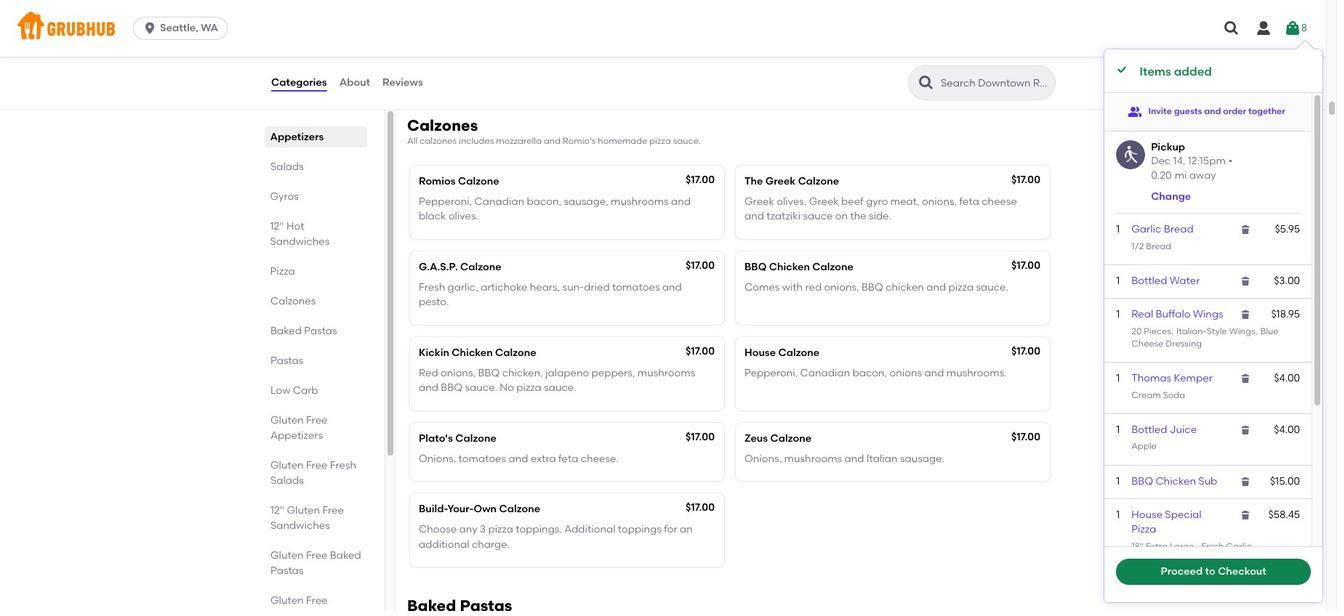Task type: describe. For each thing, give the bounding box(es) containing it.
pizza inside calzones all calzones includes mozzarella and romio's homemade pizza sauce.
[[650, 136, 671, 147]]

toppings
[[618, 524, 662, 536]]

$17.00 for greek olives, greek beef gyro meat, onions, feta cheese and tzatziki sauce on the side.
[[1012, 174, 1041, 186]]

svg image for thomas kemper
[[1241, 374, 1252, 385]]

plato's calzone
[[419, 432, 497, 445]]

house calzone
[[745, 347, 820, 359]]

build-
[[419, 503, 448, 516]]

$4.00 for thomas kemper
[[1275, 373, 1301, 385]]

toppings.
[[516, 524, 562, 536]]

bbq down kickin
[[441, 382, 463, 394]]

chicken
[[886, 282, 924, 294]]

fresh for fresh garlic, artichoke hears, sun-dried tomatoes and pesto.
[[419, 282, 445, 294]]

categories
[[271, 76, 327, 89]]

$15.00
[[1271, 476, 1301, 488]]

mi
[[1175, 170, 1188, 182]]

bottled water link
[[1132, 275, 1201, 287]]

bottled for bottled water
[[1132, 275, 1168, 287]]

bianca pizza image
[[615, 0, 725, 85]]

thomas kemper link
[[1132, 373, 1213, 385]]

18" extra large
[[1132, 542, 1197, 552]]

$17.00 for comes with red onions, bbq chicken and pizza sauce.
[[1012, 260, 1041, 272]]

bbq up comes
[[745, 261, 767, 273]]

salads inside gluten free fresh salads
[[271, 475, 304, 487]]

0 vertical spatial garlic
[[1132, 224, 1162, 236]]

pizza inside the choose any 3 pizza toppings. additional toppings for an additional charge.
[[488, 524, 514, 536]]

seattle, wa button
[[133, 17, 233, 40]]

svg image for bottled juice
[[1241, 425, 1252, 437]]

gluten for gluten free fresh salads
[[271, 460, 304, 472]]

buffalo
[[1156, 309, 1191, 321]]

cheese.
[[581, 453, 619, 465]]

with
[[783, 282, 803, 294]]

1 for thomas kemper
[[1117, 373, 1120, 385]]

kickin chicken calzone
[[419, 347, 537, 359]]

1 for bbq chicken sub
[[1117, 476, 1120, 488]]

$58.45
[[1269, 509, 1301, 522]]

bbq left chicken
[[862, 282, 884, 294]]

0 horizontal spatial feta
[[559, 453, 579, 465]]

fresh garlic, artichoke hears, sun-dried tomatoes and pesto.
[[419, 282, 682, 309]]

grilled
[[419, 21, 451, 33]]

bbq down kickin chicken calzone
[[478, 367, 500, 380]]

low carb
[[271, 385, 318, 397]]

dressing
[[1166, 339, 1203, 349]]

no
[[500, 382, 514, 394]]

pepperoni, for romios
[[419, 196, 472, 208]]

dec
[[1152, 155, 1171, 167]]

real
[[1132, 309, 1154, 321]]

gluten inside 12" gluten free sandwiches
[[287, 505, 320, 517]]

choose
[[419, 524, 457, 536]]

mushrooms.
[[947, 367, 1007, 380]]

bbq chicken calzone
[[745, 261, 854, 273]]

and inside calzones all calzones includes mozzarella and romio's homemade pizza sauce.
[[544, 136, 561, 147]]

1 for house special pizza
[[1117, 509, 1120, 522]]

romios
[[419, 175, 456, 188]]

0 horizontal spatial pizza
[[271, 266, 295, 278]]

12" gluten free sandwiches
[[271, 505, 344, 532]]

2 vertical spatial mushrooms
[[785, 453, 842, 465]]

sauce
[[803, 211, 833, 223]]

invite guests and order together button
[[1129, 99, 1286, 125]]

gluten free fresh salads
[[271, 460, 357, 487]]

change
[[1152, 191, 1192, 203]]

and inside pepperoni, canadian bacon, sausage, mushrooms and black olives.
[[671, 196, 691, 208]]

juice
[[1170, 424, 1197, 437]]

gluten free baked pastas
[[271, 550, 361, 578]]

proceed to checkout button
[[1117, 559, 1312, 586]]

sub
[[1199, 476, 1218, 488]]

1 horizontal spatial wings
[[1230, 326, 1256, 337]]

charge.
[[472, 539, 510, 551]]

pepperoni, canadian bacon, onions and mushrooms.
[[745, 367, 1007, 380]]

house for house special pizza
[[1132, 509, 1163, 522]]

gluten for gluten free baked pastas
[[271, 550, 304, 562]]

free for pastas
[[306, 595, 328, 607]]

free inside 12" gluten free sandwiches
[[323, 505, 344, 517]]

calzone up garlic,
[[460, 261, 502, 273]]

1 vertical spatial red
[[806, 282, 822, 294]]

people icon image
[[1129, 104, 1143, 119]]

12" for 12" gluten free sandwiches
[[271, 505, 284, 517]]

0 horizontal spatial baked
[[271, 325, 302, 338]]

to
[[1206, 566, 1216, 578]]

1 sandwiches from the top
[[271, 236, 330, 248]]

gluten for gluten free appetizers
[[271, 415, 304, 427]]

14,
[[1174, 155, 1186, 167]]

calzone right zeus
[[771, 432, 812, 445]]

mushrooms inside pepperoni, canadian bacon, sausage, mushrooms and black olives.
[[611, 196, 669, 208]]

$4.00 for bottled juice
[[1275, 424, 1301, 437]]

1 salads from the top
[[271, 161, 304, 173]]

svg image for house special pizza
[[1241, 510, 1252, 522]]

1 appetizers from the top
[[271, 131, 324, 143]]

onions, for zeus
[[745, 453, 782, 465]]

soda
[[1164, 390, 1186, 401]]

alfredo
[[419, 50, 455, 63]]

feta inside "greek olives, greek beef gyro meat, onions, feta cheese and tzatziki sauce on the side."
[[960, 196, 980, 208]]

canadian for romios calzone
[[475, 196, 525, 208]]

onions
[[890, 367, 922, 380]]

bottled juice
[[1132, 424, 1197, 437]]

dried
[[584, 282, 610, 294]]

fresh inside gluten free fresh salads
[[330, 460, 357, 472]]

20 pieces italian-style wings
[[1132, 326, 1256, 337]]

the
[[851, 211, 867, 223]]

categories button
[[271, 57, 328, 109]]

calzones
[[420, 136, 457, 147]]

appetizers inside gluten free appetizers
[[271, 430, 323, 442]]

svg image for real buffalo wings
[[1241, 309, 1252, 321]]

carb
[[293, 385, 318, 397]]

mozzarella
[[496, 136, 542, 147]]

chicken inside items added tooltip
[[1156, 476, 1197, 488]]

garlic inside fresh garlic crust
[[1227, 542, 1252, 552]]

bbq chicken sub link
[[1132, 476, 1218, 488]]

red inside grilled chicken, onions, red peppers, mushrooms, parmesan cheese white alfredo sauce.
[[535, 21, 551, 33]]

pastas inside gluten free baked pastas
[[271, 565, 304, 578]]

mushrooms,
[[419, 36, 480, 48]]

free for baked
[[306, 550, 328, 562]]

sauce. inside calzones all calzones includes mozzarella and romio's homemade pizza sauce.
[[673, 136, 701, 147]]

$17.00 for red onions, bbq chicken, jalapeno peppers, mushrooms and bbq sauce. no pizza sauce.
[[686, 345, 715, 358]]

$17.00 for pepperoni, canadian bacon, sausage, mushrooms and black olives.
[[686, 174, 715, 186]]

onions, down bbq chicken calzone
[[825, 282, 860, 294]]

kickin
[[419, 347, 450, 359]]

grilled chicken, onions, red peppers, mushrooms, parmesan cheese white alfredo sauce.
[[419, 21, 599, 63]]

gyro
[[867, 196, 888, 208]]

own
[[474, 503, 497, 516]]

together
[[1249, 106, 1286, 116]]

chicken, inside grilled chicken, onions, red peppers, mushrooms, parmesan cheese white alfredo sauce.
[[454, 21, 495, 33]]

extra
[[531, 453, 556, 465]]

peppers, inside red onions, bbq chicken, jalapeno peppers, mushrooms and bbq sauce. no pizza sauce.
[[592, 367, 635, 380]]

0 horizontal spatial wings
[[1194, 309, 1224, 321]]

cheese inside grilled chicken, onions, red peppers, mushrooms, parmesan cheese white alfredo sauce.
[[535, 36, 570, 48]]

blue
[[1261, 326, 1279, 337]]

low
[[271, 385, 291, 397]]

for
[[664, 524, 678, 536]]

added
[[1175, 65, 1213, 79]]

and inside "greek olives, greek beef gyro meat, onions, feta cheese and tzatziki sauce on the side."
[[745, 211, 765, 223]]

onions, inside grilled chicken, onions, red peppers, mushrooms, parmesan cheese white alfredo sauce.
[[497, 21, 532, 33]]

change button
[[1152, 190, 1192, 205]]

fresh for fresh garlic crust
[[1202, 542, 1225, 552]]

pizza inside house special pizza
[[1132, 524, 1157, 536]]

fresh garlic crust
[[1132, 542, 1252, 565]]

pepperoni, for house
[[745, 367, 798, 380]]

bacon, for sausage,
[[527, 196, 562, 208]]

side.
[[869, 211, 892, 223]]

plato's
[[419, 432, 453, 445]]

12:15pm
[[1188, 155, 1226, 167]]

bottled juice link
[[1132, 424, 1197, 437]]

olives,
[[777, 196, 807, 208]]

proceed to checkout
[[1161, 566, 1267, 578]]

20
[[1132, 326, 1142, 337]]

calzone up olives,
[[798, 175, 840, 188]]

black
[[419, 211, 446, 223]]

pickup dec 14, 12:15pm • 0.20 mi away
[[1152, 141, 1233, 182]]

beef
[[842, 196, 864, 208]]

thomas
[[1132, 373, 1172, 385]]

pieces
[[1144, 326, 1172, 337]]

$17.00 for onions, mushrooms and italian sausage.
[[1012, 431, 1041, 443]]

svg image inside 8 button
[[1285, 20, 1302, 37]]

zeus calzone
[[745, 432, 812, 445]]



Task type: vqa. For each thing, say whether or not it's contained in the screenshot.


Task type: locate. For each thing, give the bounding box(es) containing it.
blue cheese dressing
[[1132, 326, 1279, 349]]

0 horizontal spatial calzones
[[271, 295, 316, 308]]

1 left real
[[1117, 309, 1120, 321]]

2 12" from the top
[[271, 505, 284, 517]]

and inside red onions, bbq chicken, jalapeno peppers, mushrooms and bbq sauce. no pizza sauce.
[[419, 382, 439, 394]]

bbq chicken sub
[[1132, 476, 1218, 488]]

romios calzone
[[419, 175, 499, 188]]

proceed
[[1161, 566, 1203, 578]]

chicken, up mushrooms,
[[454, 21, 495, 33]]

bacon, inside pepperoni, canadian bacon, sausage, mushrooms and black olives.
[[527, 196, 562, 208]]

pepperoni, down house calzone
[[745, 367, 798, 380]]

build-your-own calzone
[[419, 503, 541, 516]]

0 horizontal spatial pepperoni,
[[419, 196, 472, 208]]

1 onions, from the left
[[419, 453, 456, 465]]

calzone right plato's
[[456, 432, 497, 445]]

0 horizontal spatial cheese
[[535, 36, 570, 48]]

pizza up 18"
[[1132, 524, 1157, 536]]

meat,
[[891, 196, 920, 208]]

0 horizontal spatial chicken,
[[454, 21, 495, 33]]

0 vertical spatial $4.00
[[1275, 373, 1301, 385]]

2 vertical spatial fresh
[[1202, 542, 1225, 552]]

0 vertical spatial red
[[535, 21, 551, 33]]

greek up sauce
[[810, 196, 839, 208]]

1 vertical spatial fresh
[[330, 460, 357, 472]]

gluten free appetizers
[[271, 415, 328, 442]]

pizza right homemade
[[650, 136, 671, 147]]

gluten inside gluten free pastas
[[271, 595, 304, 607]]

white
[[573, 36, 599, 48]]

$17.00 for choose any 3 pizza toppings. additional toppings for an additional charge.
[[686, 502, 715, 514]]

2 appetizers from the top
[[271, 430, 323, 442]]

calzones up baked pastas
[[271, 295, 316, 308]]

free down gluten free fresh salads
[[323, 505, 344, 517]]

1 left 'house special pizza' link
[[1117, 509, 1120, 522]]

chicken, up no
[[502, 367, 543, 380]]

1 vertical spatial feta
[[559, 453, 579, 465]]

an
[[680, 524, 693, 536]]

0 horizontal spatial fresh
[[330, 460, 357, 472]]

0 vertical spatial baked
[[271, 325, 302, 338]]

1 vertical spatial salads
[[271, 475, 304, 487]]

canadian inside pepperoni, canadian bacon, sausage, mushrooms and black olives.
[[475, 196, 525, 208]]

items
[[1140, 65, 1172, 79]]

0 vertical spatial feta
[[960, 196, 980, 208]]

$3.00
[[1275, 275, 1301, 287]]

0 vertical spatial calzones
[[407, 116, 478, 134]]

1 horizontal spatial tomatoes
[[612, 282, 660, 294]]

1 horizontal spatial canadian
[[801, 367, 850, 380]]

1 vertical spatial bottled
[[1132, 424, 1168, 437]]

gluten down gluten free fresh salads
[[287, 505, 320, 517]]

0 vertical spatial bacon,
[[527, 196, 562, 208]]

0 vertical spatial salads
[[271, 161, 304, 173]]

1 vertical spatial chicken
[[452, 347, 493, 359]]

2 $4.00 from the top
[[1275, 424, 1301, 437]]

house up 18"
[[1132, 509, 1163, 522]]

1/2 bread
[[1132, 241, 1172, 251]]

0 vertical spatial pepperoni,
[[419, 196, 472, 208]]

fresh up proceed to checkout
[[1202, 542, 1225, 552]]

1 vertical spatial canadian
[[801, 367, 850, 380]]

pastas up low
[[271, 355, 304, 367]]

and inside button
[[1205, 106, 1222, 116]]

svg image
[[1224, 20, 1241, 37], [1256, 20, 1273, 37], [1117, 64, 1128, 76], [1241, 224, 1252, 236], [1241, 276, 1252, 287], [1241, 476, 1252, 488]]

bread for 1/2 bread
[[1147, 241, 1172, 251]]

2 vertical spatial chicken
[[1156, 476, 1197, 488]]

1 vertical spatial mushrooms
[[638, 367, 696, 380]]

pastas
[[304, 325, 337, 338], [271, 355, 304, 367], [271, 565, 304, 578], [271, 610, 304, 612]]

greek down the
[[745, 196, 775, 208]]

free down gluten free appetizers
[[306, 460, 328, 472]]

12"
[[271, 220, 284, 233], [271, 505, 284, 517]]

1 horizontal spatial chicken
[[769, 261, 810, 273]]

1 vertical spatial pizza
[[1132, 524, 1157, 536]]

free inside gluten free baked pastas
[[306, 550, 328, 562]]

1
[[1117, 224, 1120, 236], [1117, 275, 1120, 287], [1117, 309, 1120, 321], [1117, 373, 1120, 385], [1117, 424, 1120, 437], [1117, 476, 1120, 488], [1117, 509, 1120, 522]]

gluten down gluten free appetizers
[[271, 460, 304, 472]]

1 horizontal spatial pizza
[[1132, 524, 1157, 536]]

1 for garlic bread
[[1117, 224, 1120, 236]]

1 horizontal spatial bacon,
[[853, 367, 888, 380]]

1 horizontal spatial onions,
[[745, 453, 782, 465]]

chicken right kickin
[[452, 347, 493, 359]]

0 horizontal spatial canadian
[[475, 196, 525, 208]]

house special pizza
[[1132, 509, 1202, 536]]

1 bottled from the top
[[1132, 275, 1168, 287]]

5 1 from the top
[[1117, 424, 1120, 437]]

pastas up carb on the left bottom of page
[[304, 325, 337, 338]]

garlic up 1/2 bread
[[1132, 224, 1162, 236]]

2 1 from the top
[[1117, 275, 1120, 287]]

homemade
[[598, 136, 648, 147]]

calzone up 'toppings.'
[[499, 503, 541, 516]]

calzones inside calzones all calzones includes mozzarella and romio's homemade pizza sauce.
[[407, 116, 478, 134]]

bbq inside items added tooltip
[[1132, 476, 1154, 488]]

garlic up checkout
[[1227, 542, 1252, 552]]

1 horizontal spatial calzones
[[407, 116, 478, 134]]

2 horizontal spatial chicken
[[1156, 476, 1197, 488]]

1 horizontal spatial feta
[[960, 196, 980, 208]]

free for fresh
[[306, 460, 328, 472]]

sandwiches inside 12" gluten free sandwiches
[[271, 520, 330, 532]]

onions, inside red onions, bbq chicken, jalapeno peppers, mushrooms and bbq sauce. no pizza sauce.
[[441, 367, 476, 380]]

cream
[[1132, 390, 1162, 401]]

feta right meat, on the right of page
[[960, 196, 980, 208]]

tomatoes down plato's calzone at the bottom left
[[459, 453, 506, 465]]

0 vertical spatial canadian
[[475, 196, 525, 208]]

extra
[[1146, 542, 1168, 552]]

chicken up the 'with' at the top of page
[[769, 261, 810, 273]]

wings
[[1194, 309, 1224, 321], [1230, 326, 1256, 337]]

free down 12" gluten free sandwiches
[[306, 550, 328, 562]]

style
[[1207, 326, 1228, 337]]

fresh up the pesto.
[[419, 282, 445, 294]]

1 vertical spatial pepperoni,
[[745, 367, 798, 380]]

free down carb on the left bottom of page
[[306, 415, 328, 427]]

pizza
[[271, 266, 295, 278], [1132, 524, 1157, 536]]

0 horizontal spatial onions,
[[419, 453, 456, 465]]

6 1 from the top
[[1117, 476, 1120, 488]]

sandwiches up gluten free baked pastas
[[271, 520, 330, 532]]

2 salads from the top
[[271, 475, 304, 487]]

0 vertical spatial tomatoes
[[612, 282, 660, 294]]

kemper
[[1174, 373, 1213, 385]]

1 left thomas
[[1117, 373, 1120, 385]]

gluten free pastas
[[271, 595, 328, 612]]

onions, inside "greek olives, greek beef gyro meat, onions, feta cheese and tzatziki sauce on the side."
[[922, 196, 957, 208]]

pepperoni, canadian bacon, sausage, mushrooms and black olives.
[[419, 196, 691, 223]]

pizza inside red onions, bbq chicken, jalapeno peppers, mushrooms and bbq sauce. no pizza sauce.
[[517, 382, 542, 394]]

reviews
[[383, 76, 423, 89]]

apple
[[1132, 442, 1157, 452]]

pepperoni,
[[419, 196, 472, 208], [745, 367, 798, 380]]

red
[[419, 367, 438, 380]]

chicken, inside red onions, bbq chicken, jalapeno peppers, mushrooms and bbq sauce. no pizza sauce.
[[502, 367, 543, 380]]

zeus
[[745, 432, 768, 445]]

$17.00 for fresh garlic, artichoke hears, sun-dried tomatoes and pesto.
[[686, 260, 715, 272]]

main navigation navigation
[[0, 0, 1327, 57]]

pepperoni, inside pepperoni, canadian bacon, sausage, mushrooms and black olives.
[[419, 196, 472, 208]]

1 left 'bottled juice' link
[[1117, 424, 1120, 437]]

onions, tomatoes and extra feta cheese.
[[419, 453, 619, 465]]

onions, for plato's
[[419, 453, 456, 465]]

pizza right no
[[517, 382, 542, 394]]

onions, down kickin chicken calzone
[[441, 367, 476, 380]]

2 sandwiches from the top
[[271, 520, 330, 532]]

0 vertical spatial pizza
[[271, 266, 295, 278]]

0 vertical spatial sandwiches
[[271, 236, 330, 248]]

all
[[407, 136, 418, 147]]

calzone up no
[[495, 347, 537, 359]]

free inside gluten free pastas
[[306, 595, 328, 607]]

gluten inside gluten free baked pastas
[[271, 550, 304, 562]]

free for appetizers
[[306, 415, 328, 427]]

1 horizontal spatial baked
[[330, 550, 361, 562]]

0 vertical spatial house
[[745, 347, 776, 359]]

additional
[[419, 539, 470, 551]]

greek olives, greek beef gyro meat, onions, feta cheese and tzatziki sauce on the side.
[[745, 196, 1018, 223]]

$17.00 for onions, tomatoes and extra feta cheese.
[[686, 431, 715, 443]]

2 horizontal spatial fresh
[[1202, 542, 1225, 552]]

bottled
[[1132, 275, 1168, 287], [1132, 424, 1168, 437]]

1 vertical spatial garlic
[[1227, 542, 1252, 552]]

onions, down zeus
[[745, 453, 782, 465]]

fresh up 12" gluten free sandwiches
[[330, 460, 357, 472]]

1 horizontal spatial red
[[806, 282, 822, 294]]

1 horizontal spatial chicken,
[[502, 367, 543, 380]]

garlic bread
[[1132, 224, 1194, 236]]

12" inside the 12" hot sandwiches
[[271, 220, 284, 233]]

pizza down the 12" hot sandwiches
[[271, 266, 295, 278]]

house for house calzone
[[745, 347, 776, 359]]

chicken
[[769, 261, 810, 273], [452, 347, 493, 359], [1156, 476, 1197, 488]]

18"
[[1132, 542, 1144, 552]]

gluten down gluten free baked pastas
[[271, 595, 304, 607]]

$5.95
[[1275, 224, 1301, 236]]

1 vertical spatial bacon,
[[853, 367, 888, 380]]

comes with red onions, bbq chicken and pizza sauce.
[[745, 282, 1009, 294]]

house down comes
[[745, 347, 776, 359]]

1 left garlic bread link
[[1117, 224, 1120, 236]]

salads up the gyros
[[271, 161, 304, 173]]

onions, mushrooms and italian sausage.
[[745, 453, 945, 465]]

olives.
[[449, 211, 479, 223]]

pepperoni, up 'black'
[[419, 196, 472, 208]]

1 vertical spatial peppers,
[[592, 367, 635, 380]]

and inside fresh garlic, artichoke hears, sun-dried tomatoes and pesto.
[[663, 282, 682, 294]]

$4.00 up $15.00
[[1275, 424, 1301, 437]]

0 vertical spatial appetizers
[[271, 131, 324, 143]]

2 onions, from the left
[[745, 453, 782, 465]]

special
[[1166, 509, 1202, 522]]

onions, right meat, on the right of page
[[922, 196, 957, 208]]

bread for garlic bread
[[1164, 224, 1194, 236]]

includes
[[459, 136, 494, 147]]

items added tooltip
[[1105, 41, 1323, 612]]

svg image
[[1285, 20, 1302, 37], [143, 21, 157, 36], [1241, 309, 1252, 321], [1241, 374, 1252, 385], [1241, 425, 1252, 437], [1241, 510, 1252, 522]]

real buffalo wings
[[1132, 309, 1224, 321]]

wings up style on the right
[[1194, 309, 1224, 321]]

0 vertical spatial wings
[[1194, 309, 1224, 321]]

1 horizontal spatial pepperoni,
[[745, 367, 798, 380]]

cheese inside "greek olives, greek beef gyro meat, onions, feta cheese and tzatziki sauce on the side."
[[982, 196, 1018, 208]]

1 12" from the top
[[271, 220, 284, 233]]

gluten inside gluten free fresh salads
[[271, 460, 304, 472]]

invite
[[1149, 106, 1173, 116]]

cheese
[[1132, 339, 1164, 349]]

items added
[[1140, 65, 1213, 79]]

onions,
[[419, 453, 456, 465], [745, 453, 782, 465]]

house inside house special pizza
[[1132, 509, 1163, 522]]

1 vertical spatial bread
[[1147, 241, 1172, 251]]

1 horizontal spatial fresh
[[419, 282, 445, 294]]

garlic
[[1132, 224, 1162, 236], [1227, 542, 1252, 552]]

garlic,
[[448, 282, 479, 294]]

12" left hot
[[271, 220, 284, 233]]

house
[[745, 347, 776, 359], [1132, 509, 1163, 522]]

calzone up comes with red onions, bbq chicken and pizza sauce.
[[813, 261, 854, 273]]

baked
[[271, 325, 302, 338], [330, 550, 361, 562]]

mushrooms inside red onions, bbq chicken, jalapeno peppers, mushrooms and bbq sauce. no pizza sauce.
[[638, 367, 696, 380]]

onions, up "parmesan"
[[497, 21, 532, 33]]

canadian down house calzone
[[801, 367, 850, 380]]

1 horizontal spatial garlic
[[1227, 542, 1252, 552]]

appetizers down categories "button"
[[271, 131, 324, 143]]

pastas inside gluten free pastas
[[271, 610, 304, 612]]

calzones up 'calzones' at top
[[407, 116, 478, 134]]

3 1 from the top
[[1117, 309, 1120, 321]]

1 vertical spatial appetizers
[[271, 430, 323, 442]]

your-
[[448, 503, 474, 516]]

fresh inside fresh garlic, artichoke hears, sun-dried tomatoes and pesto.
[[419, 282, 445, 294]]

2 bottled from the top
[[1132, 424, 1168, 437]]

fresh inside fresh garlic crust
[[1202, 542, 1225, 552]]

cheese
[[535, 36, 570, 48], [982, 196, 1018, 208]]

peppers,
[[554, 21, 597, 33], [592, 367, 635, 380]]

onions, down plato's
[[419, 453, 456, 465]]

gluten for gluten free pastas
[[271, 595, 304, 607]]

baked up low
[[271, 325, 302, 338]]

hot
[[287, 220, 305, 233]]

12" down gluten free fresh salads
[[271, 505, 284, 517]]

1 $4.00 from the top
[[1275, 373, 1301, 385]]

baked down 12" gluten free sandwiches
[[330, 550, 361, 562]]

bacon, for onions
[[853, 367, 888, 380]]

pizza up charge.
[[488, 524, 514, 536]]

salads up 12" gluten free sandwiches
[[271, 475, 304, 487]]

0 vertical spatial chicken
[[769, 261, 810, 273]]

salads
[[271, 161, 304, 173], [271, 475, 304, 487]]

0 vertical spatial bottled
[[1132, 275, 1168, 287]]

gluten inside gluten free appetizers
[[271, 415, 304, 427]]

bread up 1/2 bread
[[1164, 224, 1194, 236]]

0.20
[[1152, 170, 1172, 182]]

fresh
[[419, 282, 445, 294], [330, 460, 357, 472], [1202, 542, 1225, 552]]

bacon, left sausage,
[[527, 196, 562, 208]]

free inside gluten free appetizers
[[306, 415, 328, 427]]

bread down garlic bread link
[[1147, 241, 1172, 251]]

hears,
[[530, 282, 560, 294]]

0 horizontal spatial house
[[745, 347, 776, 359]]

1 vertical spatial chicken,
[[502, 367, 543, 380]]

1 for bottled juice
[[1117, 424, 1120, 437]]

cream soda
[[1132, 390, 1186, 401]]

seattle,
[[160, 22, 198, 34]]

0 vertical spatial peppers,
[[554, 21, 597, 33]]

1/2
[[1132, 241, 1145, 251]]

1 horizontal spatial house
[[1132, 509, 1163, 522]]

free inside gluten free fresh salads
[[306, 460, 328, 472]]

any
[[459, 524, 478, 536]]

calzones
[[407, 116, 478, 134], [271, 295, 316, 308]]

bottled water
[[1132, 275, 1201, 287]]

•
[[1229, 155, 1233, 167]]

1 vertical spatial baked
[[330, 550, 361, 562]]

pastas down gluten free baked pastas
[[271, 610, 304, 612]]

sauce.
[[457, 50, 490, 63], [673, 136, 701, 147], [977, 282, 1009, 294], [465, 382, 498, 394], [544, 382, 577, 394]]

0 horizontal spatial red
[[535, 21, 551, 33]]

canadian for house calzone
[[801, 367, 850, 380]]

calzones for calzones
[[271, 295, 316, 308]]

chicken for onions,
[[452, 347, 493, 359]]

calzone down the 'with' at the top of page
[[779, 347, 820, 359]]

canadian
[[475, 196, 525, 208], [801, 367, 850, 380]]

baked pastas
[[271, 325, 337, 338]]

free down gluten free baked pastas
[[306, 595, 328, 607]]

1 vertical spatial tomatoes
[[459, 453, 506, 465]]

1 vertical spatial 12"
[[271, 505, 284, 517]]

tomatoes inside fresh garlic, artichoke hears, sun-dried tomatoes and pesto.
[[612, 282, 660, 294]]

0 horizontal spatial tomatoes
[[459, 453, 506, 465]]

wings right style on the right
[[1230, 326, 1256, 337]]

0 horizontal spatial chicken
[[452, 347, 493, 359]]

peppers, inside grilled chicken, onions, red peppers, mushrooms, parmesan cheese white alfredo sauce.
[[554, 21, 597, 33]]

0 vertical spatial mushrooms
[[611, 196, 669, 208]]

gluten down low
[[271, 415, 304, 427]]

bbq down "apple"
[[1132, 476, 1154, 488]]

1 vertical spatial calzones
[[271, 295, 316, 308]]

bottled up "apple"
[[1132, 424, 1168, 437]]

pizza right chicken
[[949, 282, 974, 294]]

0 vertical spatial fresh
[[419, 282, 445, 294]]

bottled for bottled juice
[[1132, 424, 1168, 437]]

peppers, right jalapeno
[[592, 367, 635, 380]]

tomatoes right dried
[[612, 282, 660, 294]]

chicken,
[[454, 21, 495, 33], [502, 367, 543, 380]]

7 1 from the top
[[1117, 509, 1120, 522]]

1 vertical spatial wings
[[1230, 326, 1256, 337]]

feta right the extra
[[559, 453, 579, 465]]

1 for real buffalo wings
[[1117, 309, 1120, 321]]

0 horizontal spatial bacon,
[[527, 196, 562, 208]]

pizza
[[650, 136, 671, 147], [949, 282, 974, 294], [517, 382, 542, 394], [488, 524, 514, 536]]

chicken for with
[[769, 261, 810, 273]]

0 horizontal spatial garlic
[[1132, 224, 1162, 236]]

$4.00 down blue
[[1275, 373, 1301, 385]]

sauce. inside grilled chicken, onions, red peppers, mushrooms, parmesan cheese white alfredo sauce.
[[457, 50, 490, 63]]

0 vertical spatial chicken,
[[454, 21, 495, 33]]

baked inside gluten free baked pastas
[[330, 550, 361, 562]]

gluten down 12" gluten free sandwiches
[[271, 550, 304, 562]]

appetizers up gluten free fresh salads
[[271, 430, 323, 442]]

0 vertical spatial bread
[[1164, 224, 1194, 236]]

1 vertical spatial $4.00
[[1275, 424, 1301, 437]]

greek up olives,
[[766, 175, 796, 188]]

thomas kemper
[[1132, 373, 1213, 385]]

romio's
[[563, 136, 596, 147]]

guests
[[1175, 106, 1203, 116]]

peppers, up white
[[554, 21, 597, 33]]

12" for 12" hot sandwiches
[[271, 220, 284, 233]]

calzones for calzones all calzones includes mozzarella and romio's homemade pizza sauce.
[[407, 116, 478, 134]]

1 left bottled water link
[[1117, 275, 1120, 287]]

1 horizontal spatial cheese
[[982, 196, 1018, 208]]

pickup icon image
[[1117, 140, 1146, 169]]

canadian up "olives."
[[475, 196, 525, 208]]

1 left bbq chicken sub link
[[1117, 476, 1120, 488]]

1 vertical spatial sandwiches
[[271, 520, 330, 532]]

bbq
[[745, 261, 767, 273], [862, 282, 884, 294], [478, 367, 500, 380], [441, 382, 463, 394], [1132, 476, 1154, 488]]

$17.00 for pepperoni, canadian bacon, onions and mushrooms.
[[1012, 345, 1041, 358]]

12" inside 12" gluten free sandwiches
[[271, 505, 284, 517]]

Search Downtown Romio's Pizza and Pasta search field
[[940, 76, 1051, 90]]

artichoke
[[481, 282, 528, 294]]

1 vertical spatial cheese
[[982, 196, 1018, 208]]

0 vertical spatial cheese
[[535, 36, 570, 48]]

on
[[836, 211, 848, 223]]

calzone up "olives."
[[458, 175, 499, 188]]

1 1 from the top
[[1117, 224, 1120, 236]]

svg image inside seattle, wa button
[[143, 21, 157, 36]]

0 vertical spatial 12"
[[271, 220, 284, 233]]

1 vertical spatial house
[[1132, 509, 1163, 522]]

bottled up real
[[1132, 275, 1168, 287]]

1 for bottled water
[[1117, 275, 1120, 287]]

bacon, left onions
[[853, 367, 888, 380]]

pesto.
[[419, 296, 449, 309]]

chicken left sub
[[1156, 476, 1197, 488]]

4 1 from the top
[[1117, 373, 1120, 385]]

search icon image
[[918, 74, 935, 92]]

pickup
[[1152, 141, 1186, 153]]

sandwiches down hot
[[271, 236, 330, 248]]

pastas up gluten free pastas
[[271, 565, 304, 578]]



